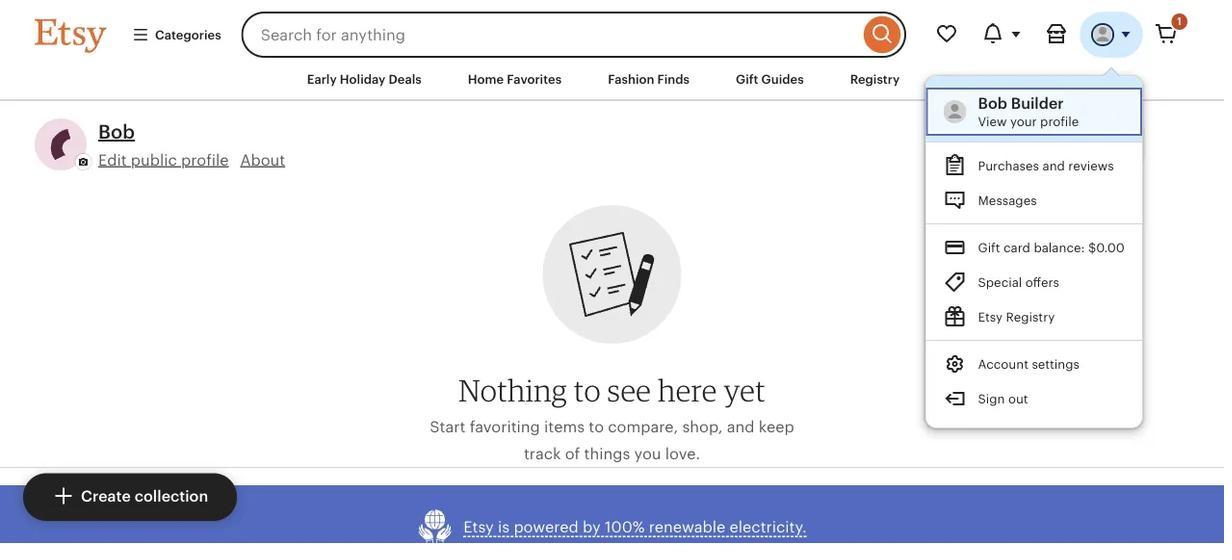 Task type: locate. For each thing, give the bounding box(es) containing it.
0
[[1051, 143, 1060, 158]]

gift for gift guides
[[736, 72, 758, 86]]

to left see
[[574, 372, 601, 409]]

items
[[544, 418, 585, 436]]

profile right public at left top
[[181, 151, 229, 169]]

purchases and reviews link
[[926, 148, 1142, 183]]

bob builder's avatar image left 1 link
[[1091, 23, 1114, 46]]

registry down special offers link
[[1006, 310, 1055, 325]]

0 vertical spatial gift
[[736, 72, 758, 86]]

fashion
[[608, 72, 654, 86]]

sign out
[[978, 392, 1028, 406]]

etsy registry
[[978, 310, 1055, 325]]

create
[[81, 488, 131, 505]]

balance:
[[1034, 241, 1085, 255]]

home favorites
[[468, 72, 562, 86]]

view
[[978, 114, 1007, 129]]

bob inside bob builder view your profile
[[978, 94, 1008, 112]]

0 horizontal spatial etsy
[[464, 518, 494, 536]]

card
[[1004, 241, 1031, 255]]

etsy for etsy registry
[[978, 310, 1003, 325]]

etsy inside button
[[464, 518, 494, 536]]

compare,
[[608, 418, 678, 436]]

start
[[430, 418, 466, 436]]

profile inside bob builder view your profile
[[1041, 114, 1079, 129]]

offers
[[1026, 275, 1059, 290]]

1 vertical spatial and
[[727, 418, 755, 436]]

0 vertical spatial and
[[1043, 159, 1065, 173]]

none search field inside bob builder banner
[[241, 12, 906, 58]]

gift left guides
[[736, 72, 758, 86]]

to
[[574, 372, 601, 409], [589, 418, 604, 436]]

bob builder banner
[[0, 0, 1224, 429]]

0 vertical spatial registry
[[850, 72, 900, 86]]

1 horizontal spatial gift
[[978, 241, 1001, 255]]

collection
[[135, 488, 208, 505]]

0 horizontal spatial gift
[[736, 72, 758, 86]]

1 horizontal spatial bob
[[978, 94, 1008, 112]]

guides
[[762, 72, 804, 86]]

profile down "view your profile" element
[[1041, 114, 1079, 129]]

None search field
[[241, 12, 906, 58]]

1 vertical spatial gift
[[978, 241, 1001, 255]]

bob builder's avatar image left view
[[944, 100, 967, 123]]

1
[[1177, 15, 1182, 27]]

0 horizontal spatial registry
[[850, 72, 900, 86]]

0 horizontal spatial bob builder's avatar image
[[944, 100, 967, 123]]

etsy is powered by 100% renewable electricity. button
[[417, 509, 807, 544]]

gift inside bob builder banner
[[978, 241, 1001, 255]]

messages link
[[926, 183, 1142, 218]]

1 horizontal spatial registry
[[1006, 310, 1055, 325]]

bob up the edit
[[98, 121, 135, 143]]

etsy inside bob builder banner
[[978, 310, 1003, 325]]

0 vertical spatial to
[[574, 372, 601, 409]]

princess1230
[[998, 124, 1095, 142]]

0 horizontal spatial and
[[727, 418, 755, 436]]

0 vertical spatial profile
[[1041, 114, 1079, 129]]

of
[[565, 445, 580, 463]]

1 horizontal spatial profile
[[1041, 114, 1079, 129]]

account settings link
[[926, 347, 1142, 381]]

1 vertical spatial etsy
[[464, 518, 494, 536]]

etsy down special
[[978, 310, 1003, 325]]

out
[[1009, 392, 1028, 406]]

0 vertical spatial etsy
[[978, 310, 1003, 325]]

yet
[[724, 372, 766, 409]]

etsy left is
[[464, 518, 494, 536]]

1 horizontal spatial bob builder's avatar image
[[1091, 23, 1114, 46]]

etsy
[[978, 310, 1003, 325], [464, 518, 494, 536]]

bob
[[978, 94, 1008, 112], [98, 121, 135, 143]]

menu bar
[[0, 58, 1224, 101]]

see
[[607, 372, 651, 409]]

0 vertical spatial bob builder's avatar image
[[1091, 23, 1114, 46]]

1 vertical spatial bob builder's avatar image
[[944, 100, 967, 123]]

electricity.
[[730, 518, 807, 536]]

and
[[1043, 159, 1065, 173], [727, 418, 755, 436]]

you
[[634, 445, 661, 463]]

nothing to see here yet start favoriting items to compare, shop, and keep track of things you love.
[[430, 372, 794, 463]]

bob for bob builder view your profile
[[978, 94, 1008, 112]]

nothing
[[458, 372, 567, 409]]

keep
[[759, 418, 794, 436]]

love.
[[665, 445, 700, 463]]

0 vertical spatial bob
[[978, 94, 1008, 112]]

1 vertical spatial bob
[[98, 121, 135, 143]]

menu bar containing early holiday deals
[[0, 58, 1224, 101]]

registry link
[[836, 62, 914, 97]]

early holiday deals
[[307, 72, 422, 86]]

gift for gift card balance: $ 0.00
[[978, 241, 1001, 255]]

bob up view
[[978, 94, 1008, 112]]

1 horizontal spatial etsy
[[978, 310, 1003, 325]]

profile
[[1041, 114, 1079, 129], [181, 151, 229, 169]]

to up things
[[589, 418, 604, 436]]

etsy for etsy is powered by 100% renewable electricity.
[[464, 518, 494, 536]]

and down 0
[[1043, 159, 1065, 173]]

builder
[[1011, 94, 1064, 112]]

your
[[1010, 114, 1037, 129]]

1 horizontal spatial and
[[1043, 159, 1065, 173]]

settings
[[1032, 357, 1080, 372]]

gift left card
[[978, 241, 1001, 255]]

and left keep
[[727, 418, 755, 436]]

fashion finds link
[[594, 62, 704, 97]]

1 vertical spatial profile
[[181, 151, 229, 169]]

things
[[584, 445, 630, 463]]

0.00
[[1097, 241, 1125, 255]]

gift
[[736, 72, 758, 86], [978, 241, 1001, 255]]

bob builder's avatar image
[[1091, 23, 1114, 46], [944, 100, 967, 123]]

registry
[[850, 72, 900, 86], [1006, 310, 1055, 325]]

princess1230 image
[[1107, 124, 1145, 163]]

0 horizontal spatial bob
[[98, 121, 135, 143]]

1 vertical spatial registry
[[1006, 310, 1055, 325]]

bob button
[[98, 119, 135, 146]]

registry right guides
[[850, 72, 900, 86]]

sign out link
[[926, 381, 1142, 416]]



Task type: describe. For each thing, give the bounding box(es) containing it.
sales
[[1063, 143, 1095, 158]]

purchases and reviews
[[978, 159, 1114, 173]]

registry inside bob builder banner
[[1006, 310, 1055, 325]]

purchases
[[978, 159, 1039, 173]]

shop,
[[682, 418, 723, 436]]

reviews
[[1069, 159, 1114, 173]]

categories
[[155, 27, 221, 42]]

renewable
[[649, 518, 726, 536]]

sign
[[978, 392, 1005, 406]]

powered
[[514, 518, 579, 536]]

1 vertical spatial to
[[589, 418, 604, 436]]

0 sales link
[[1051, 143, 1095, 158]]

create collection button
[[23, 474, 237, 521]]

deals
[[389, 72, 422, 86]]

account
[[978, 357, 1029, 372]]

favoriting
[[470, 418, 540, 436]]

favorites
[[507, 72, 562, 86]]

account settings
[[978, 357, 1080, 372]]

etsy registry link
[[926, 300, 1142, 334]]

bob for bob
[[98, 121, 135, 143]]

gift card balance: $ 0.00
[[978, 241, 1125, 255]]

categories button
[[118, 17, 236, 52]]

home
[[468, 72, 504, 86]]

early
[[307, 72, 337, 86]]

100%
[[605, 518, 645, 536]]

gift guides
[[736, 72, 804, 86]]

messages
[[978, 194, 1037, 208]]

edit
[[98, 151, 127, 169]]

princess1230 link
[[998, 124, 1095, 142]]

fashion finds
[[608, 72, 690, 86]]

is
[[498, 518, 510, 536]]

about button
[[240, 151, 285, 169]]

track
[[524, 445, 561, 463]]

early holiday deals link
[[293, 62, 436, 97]]

and inside bob builder banner
[[1043, 159, 1065, 173]]

special
[[978, 275, 1022, 290]]

about
[[240, 151, 285, 169]]

public
[[131, 151, 177, 169]]

princess1230 0 sales
[[998, 124, 1095, 158]]

home favorites link
[[453, 62, 576, 97]]

gift guides link
[[722, 62, 818, 97]]

and inside nothing to see here yet start favoriting items to compare, shop, and keep track of things you love.
[[727, 418, 755, 436]]

by
[[583, 518, 601, 536]]

Search for anything text field
[[241, 12, 859, 58]]

1 link
[[1143, 12, 1190, 58]]

here
[[658, 372, 717, 409]]

special offers link
[[926, 265, 1142, 300]]

$
[[1089, 241, 1097, 255]]

bob builder view your profile
[[978, 94, 1079, 129]]

edit public profile
[[98, 151, 229, 169]]

registry inside menu bar
[[850, 72, 900, 86]]

special offers
[[978, 275, 1059, 290]]

finds
[[657, 72, 690, 86]]

holiday
[[340, 72, 386, 86]]

0 horizontal spatial profile
[[181, 151, 229, 169]]

etsy is powered by 100% renewable electricity.
[[464, 518, 807, 536]]

edit public profile link
[[98, 151, 229, 169]]

create collection
[[81, 488, 208, 505]]

view your profile element
[[978, 93, 1125, 113]]



Task type: vqa. For each thing, say whether or not it's contained in the screenshot.
from inside "Etsy offsets carbon emissions from shipping and packaging on this purchase."
no



